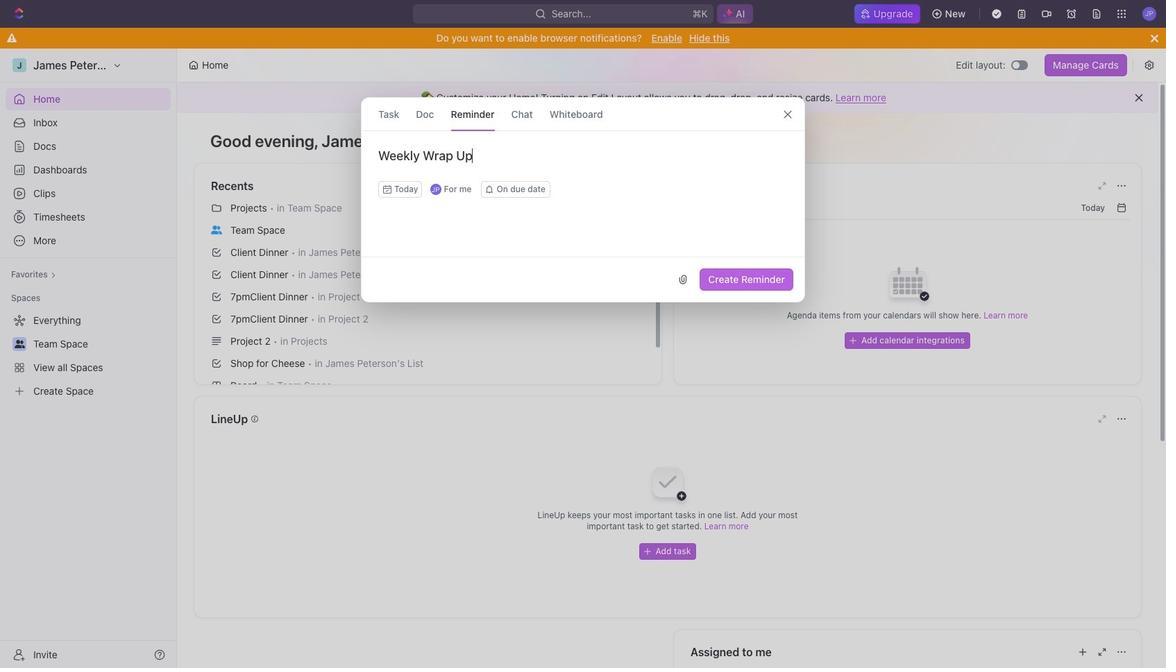 Task type: describe. For each thing, give the bounding box(es) containing it.
user group image
[[211, 226, 222, 234]]

tree inside sidebar navigation
[[6, 310, 171, 403]]



Task type: vqa. For each thing, say whether or not it's contained in the screenshot.
dialog
yes



Task type: locate. For each thing, give the bounding box(es) containing it.
dialog
[[361, 97, 806, 303]]

alert
[[177, 83, 1159, 113]]

tree
[[6, 310, 171, 403]]

Reminder na﻿me or type '/' for commands text field
[[362, 148, 805, 181]]

sidebar navigation
[[0, 49, 177, 669]]



